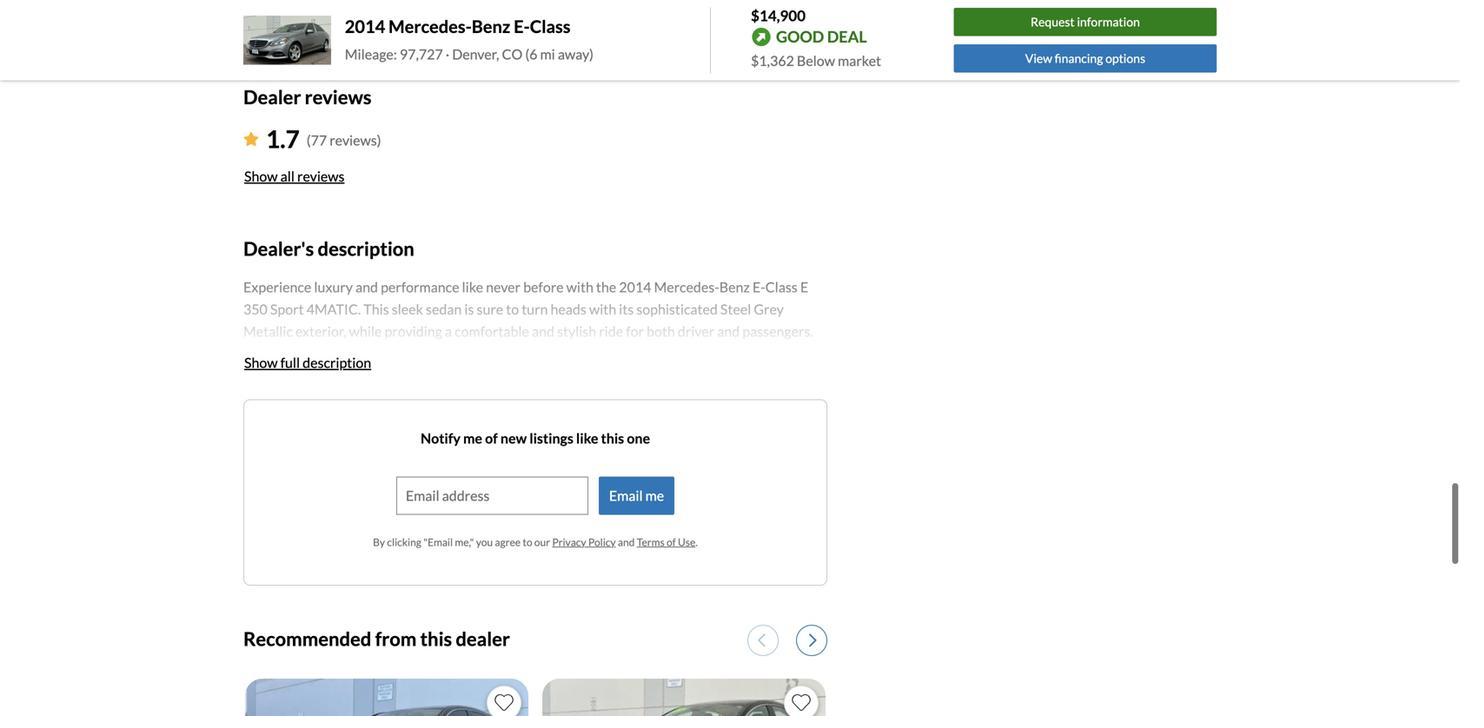 Task type: vqa. For each thing, say whether or not it's contained in the screenshot.
right MPG
no



Task type: locate. For each thing, give the bounding box(es) containing it.
0 horizontal spatial of
[[485, 430, 498, 447]]

show left full
[[244, 354, 278, 371]]

me right email
[[646, 487, 665, 504]]

1 vertical spatial of
[[667, 536, 676, 549]]

1 vertical spatial show
[[244, 354, 278, 371]]

email
[[609, 487, 643, 504]]

1.7 (77 reviews)
[[266, 124, 381, 153]]

view financing options button
[[954, 44, 1217, 73]]

mercedes-
[[389, 16, 472, 37]]

additional information
[[243, 546, 382, 563]]

show inside button
[[244, 354, 278, 371]]

me
[[463, 430, 483, 447], [646, 487, 665, 504]]

from
[[375, 628, 417, 650]]

terms of use link
[[637, 536, 696, 549]]

1 show from the top
[[244, 168, 278, 185]]

use
[[678, 536, 696, 549]]

Email address email field
[[397, 478, 588, 514]]

show inside button
[[244, 168, 278, 185]]

description
[[318, 237, 415, 260], [303, 354, 371, 371]]

recommended
[[243, 628, 372, 650]]

(6
[[526, 46, 538, 62]]

1 vertical spatial reviews
[[297, 168, 345, 185]]

0 horizontal spatial me
[[463, 430, 483, 447]]

me inside email me button
[[646, 487, 665, 504]]

of
[[485, 430, 498, 447], [667, 536, 676, 549]]

me right notify
[[463, 430, 483, 447]]

mi
[[540, 46, 555, 62]]

notify
[[421, 430, 461, 447]]

of left use at the bottom of page
[[667, 536, 676, 549]]

0 vertical spatial show
[[244, 168, 278, 185]]

options
[[1106, 51, 1146, 66]]

show left all
[[244, 168, 278, 185]]

additional
[[243, 546, 307, 563]]

dealer's
[[243, 237, 314, 260]]

new
[[501, 430, 527, 447]]

2 show from the top
[[244, 354, 278, 371]]

1 vertical spatial me
[[646, 487, 665, 504]]

policy
[[589, 536, 616, 549]]

reviews up 1.7 (77 reviews)
[[305, 86, 372, 108]]

me for email
[[646, 487, 665, 504]]

mileage:
[[345, 46, 397, 62]]

show full description
[[244, 354, 371, 371]]

2014 mercedes-benz e-class image
[[243, 16, 331, 65]]

full
[[281, 354, 300, 371]]

$1,362
[[751, 52, 795, 69]]

by clicking "email me," you agree to our privacy policy and terms of use .
[[373, 536, 698, 549]]

2014 mercedes-benz e-class mileage: 97,727 · denver, co (6 mi away)
[[345, 16, 594, 62]]

0 vertical spatial me
[[463, 430, 483, 447]]

of left new
[[485, 430, 498, 447]]

request information button
[[954, 8, 1217, 36]]

this right from
[[420, 628, 452, 650]]

privacy policy link
[[552, 536, 616, 549]]

reviews
[[305, 86, 372, 108], [297, 168, 345, 185]]

this right like
[[601, 430, 625, 447]]

97,727
[[400, 46, 443, 62]]

denver,
[[452, 46, 500, 62]]

show for dealer
[[244, 168, 278, 185]]

e-
[[514, 16, 530, 37]]

view
[[1026, 51, 1053, 66]]

1 horizontal spatial me
[[646, 487, 665, 504]]

0 horizontal spatial this
[[420, 628, 452, 650]]

information
[[1078, 15, 1141, 29]]

show
[[244, 168, 278, 185], [244, 354, 278, 371]]

one
[[627, 430, 650, 447]]

by
[[373, 536, 385, 549]]

this
[[601, 430, 625, 447], [420, 628, 452, 650]]

1 horizontal spatial this
[[601, 430, 625, 447]]

like
[[576, 430, 599, 447]]

request
[[1031, 15, 1075, 29]]

1.7
[[266, 124, 300, 153]]

description inside button
[[303, 354, 371, 371]]

scroll right image
[[810, 633, 817, 648]]

reviews right all
[[297, 168, 345, 185]]

below
[[797, 52, 836, 69]]

1 vertical spatial description
[[303, 354, 371, 371]]

dealer
[[456, 628, 510, 650]]



Task type: describe. For each thing, give the bounding box(es) containing it.
class
[[530, 16, 571, 37]]

to
[[523, 536, 533, 549]]

1 horizontal spatial of
[[667, 536, 676, 549]]

away)
[[558, 46, 594, 62]]

"email
[[424, 536, 453, 549]]

0 vertical spatial this
[[601, 430, 625, 447]]

(77
[[307, 132, 327, 149]]

information
[[310, 546, 382, 563]]

clicking
[[387, 536, 422, 549]]

benz
[[472, 16, 511, 37]]

agree
[[495, 536, 521, 549]]

good
[[777, 27, 825, 46]]

privacy
[[552, 536, 587, 549]]

terms
[[637, 536, 665, 549]]

notify me of new listings like this one
[[421, 430, 650, 447]]

deal
[[828, 27, 867, 46]]

show all reviews button
[[243, 157, 346, 196]]

.
[[696, 536, 698, 549]]

$1,362 below market
[[751, 52, 882, 69]]

recommended from this dealer
[[243, 628, 510, 650]]

and
[[618, 536, 635, 549]]

all
[[281, 168, 295, 185]]

good deal
[[777, 27, 867, 46]]

0 vertical spatial description
[[318, 237, 415, 260]]

market
[[838, 52, 882, 69]]

financing
[[1055, 51, 1104, 66]]

0 vertical spatial reviews
[[305, 86, 372, 108]]

view financing options
[[1026, 51, 1146, 66]]

dealer
[[243, 86, 301, 108]]

show for dealer's
[[244, 354, 278, 371]]

email me
[[609, 487, 665, 504]]

show full description button
[[243, 344, 372, 382]]

you
[[476, 536, 493, 549]]

0 vertical spatial of
[[485, 430, 498, 447]]

star image
[[243, 132, 259, 146]]

$14,900
[[751, 7, 806, 24]]

listings
[[530, 430, 574, 447]]

dealer's description
[[243, 237, 415, 260]]

dealer reviews
[[243, 86, 372, 108]]

2014
[[345, 16, 385, 37]]

me,"
[[455, 536, 474, 549]]

·
[[446, 46, 450, 62]]

reviews inside button
[[297, 168, 345, 185]]

our
[[535, 536, 550, 549]]

co
[[502, 46, 523, 62]]

scroll left image
[[758, 633, 766, 648]]

me for notify
[[463, 430, 483, 447]]

show all reviews
[[244, 168, 345, 185]]

reviews)
[[330, 132, 381, 149]]

request information
[[1031, 15, 1141, 29]]

email me button
[[599, 477, 675, 515]]

1 vertical spatial this
[[420, 628, 452, 650]]



